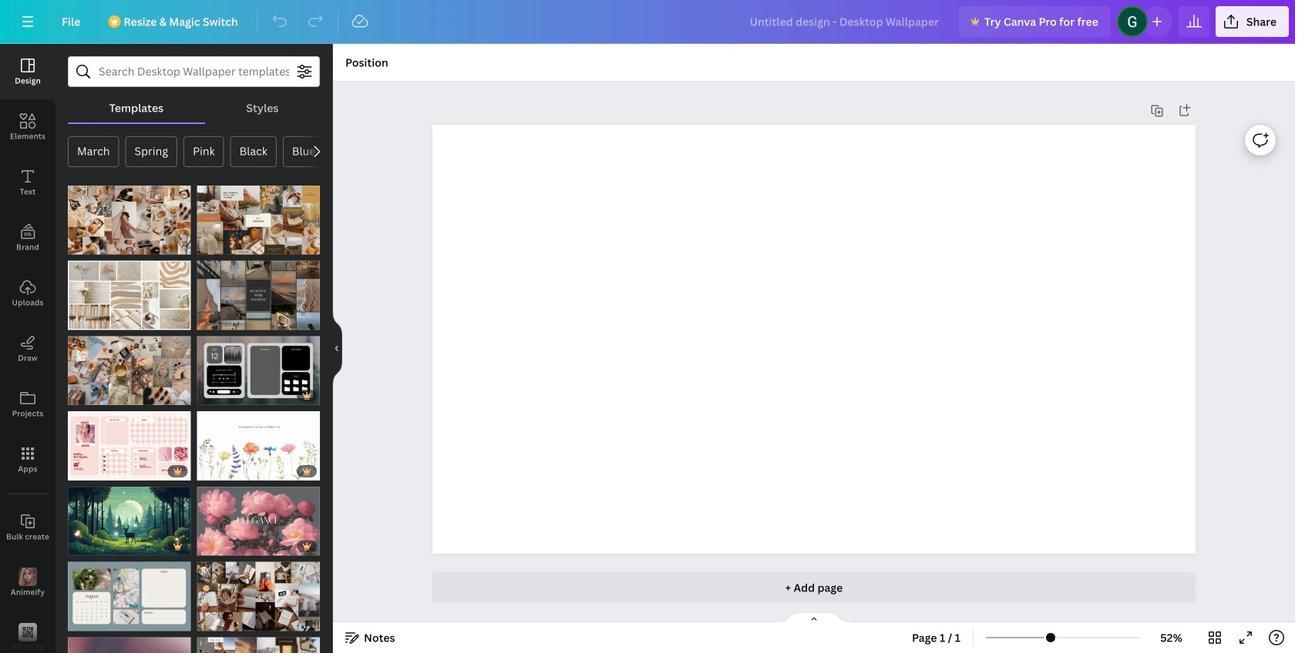 Task type: describe. For each thing, give the bounding box(es) containing it.
neutral photo collage bookworm desktop wallpaper group
[[197, 553, 320, 632]]

white and black modern photo collage desktop wallpaper image
[[197, 261, 320, 330]]

brown aesthetic vision board autumn photo collage desktop wallpaper group
[[197, 177, 320, 255]]

side panel tab list
[[0, 44, 56, 654]]

show pages image
[[777, 612, 851, 625]]

pink modern roses elegant desktop wallpaper image
[[197, 487, 320, 557]]

brown aesthetic vision board autumn photo collage desktop wallpaper image
[[197, 186, 320, 255]]

black minimalist aesthetic desktop wallpaper group
[[197, 327, 320, 406]]

green illustrated mystical forest desktop wallpaper group
[[68, 478, 191, 557]]

brown minimalist moodboard desktop wallpaper image
[[68, 337, 191, 406]]

brown minimalist moodboard desktop wallpaper group
[[68, 327, 191, 406]]

neutral aesthetic photo collage desktop wallpaper image
[[68, 261, 191, 330]]

neutral photo collage bookworm desktop wallpaper image
[[197, 563, 320, 632]]

black and pink gradient motivational quote desktop wallpaper group
[[68, 629, 191, 654]]

main menu bar
[[0, 0, 1296, 44]]

simple watercolor wildflowers motivational desktop wallpaper image
[[197, 412, 320, 481]]



Task type: vqa. For each thing, say whether or not it's contained in the screenshot.
Black and Pink Gradient Motivational Quote Desktop Wallpaper group
yes



Task type: locate. For each thing, give the bounding box(es) containing it.
white and black modern photo collage desktop wallpaper group
[[197, 252, 320, 330]]

pink modern roses elegant desktop wallpaper group
[[197, 478, 320, 557]]

black minimalist aesthetic desktop wallpaper image
[[197, 337, 320, 406]]

brown neutral minimalist mood board desktop wallpaper group
[[68, 177, 191, 255]]

neutral aesthetic photo collage desktop wallpaper group
[[68, 252, 191, 330]]

Design title text field
[[738, 6, 953, 37]]

hide image
[[332, 312, 342, 386]]

brown neutral minimalist mood board desktop wallpaper image
[[68, 186, 191, 255]]

black and pink gradient motivational quote desktop wallpaper image
[[68, 638, 191, 654]]

beige and brown aesthetic photo collage vision board desktop wallpaper image
[[197, 638, 320, 654]]

blue modern desktop wallpaper image
[[68, 563, 191, 632]]

beige and brown aesthetic photo collage vision board desktop wallpaper group
[[197, 629, 320, 654]]

simple watercolor wildflowers motivational desktop wallpaper group
[[197, 403, 320, 481]]

green illustrated mystical forest desktop wallpaper image
[[68, 487, 191, 557]]

pink cute aesthetic background desktop wallpaper image
[[68, 412, 191, 481]]

pink cute aesthetic background desktop wallpaper group
[[68, 403, 191, 481]]

Search Desktop Wallpaper templates search field
[[99, 57, 289, 86]]

blue modern desktop wallpaper group
[[68, 553, 191, 632]]



